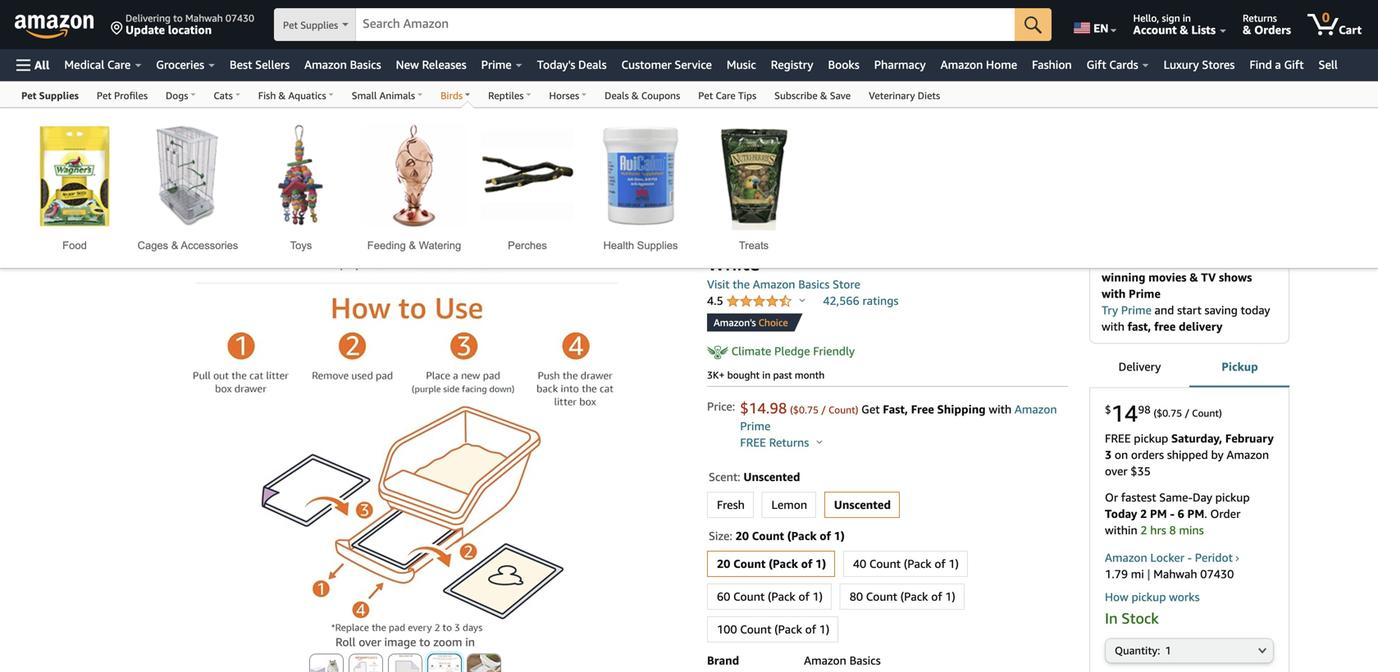 Task type: describe. For each thing, give the bounding box(es) containing it.
climate pledge friendly link
[[707, 345, 855, 360]]

of for 60 count (pack of 1)
[[799, 590, 810, 604]]

toys image
[[249, 120, 354, 231]]

registry
[[771, 58, 814, 71]]

cards
[[1110, 58, 1139, 71]]

( inside $14.98 ( $0.75 / count)
[[790, 404, 793, 416]]

supplies inside 'link'
[[39, 90, 79, 101]]

amazon inside amazon locker - peridot 1.79 mi | mahwah 07430
[[1105, 551, 1148, 565]]

& for subscribe
[[820, 90, 828, 101]]

aquatics
[[288, 90, 326, 101]]

on
[[1115, 448, 1128, 462]]

in for sign
[[1183, 12, 1191, 24]]

veterinary diets
[[869, 90, 940, 101]]

free for free returns
[[740, 436, 766, 450]]

toys link
[[249, 120, 354, 268]]

pet profiles
[[97, 90, 148, 101]]

books
[[828, 58, 860, 71]]

60 count (pack of 1)
[[717, 590, 823, 604]]

delivering
[[126, 12, 171, 24]]

the
[[733, 278, 750, 291]]

account
[[1134, 23, 1177, 37]]

count) inside the $ 14 98 ( $0.75 / count)
[[1192, 408, 1222, 419]]

supplies inside search field
[[300, 19, 338, 31]]

free for free pickup
[[1105, 432, 1131, 445]]

box,
[[707, 225, 745, 249]]

100 count (pack of 1) button
[[708, 618, 838, 642]]

en link
[[1064, 4, 1125, 45]]

day
[[1193, 491, 1213, 504]]

service
[[675, 58, 712, 71]]

pickup
[[1222, 360, 1258, 374]]

1 pm from the left
[[1150, 507, 1167, 521]]

0 vertical spatial deals
[[578, 58, 607, 71]]

2 pm from the left
[[1188, 507, 1205, 521]]

all
[[34, 58, 50, 72]]

gift cards link
[[1080, 53, 1157, 76]]

amazon locker - peridot link
[[1105, 551, 1241, 565]]

medical care link
[[57, 53, 149, 76]]

size: 20 count (pack of 1)
[[709, 530, 845, 543]]

best sellers
[[230, 58, 290, 71]]

amazon image
[[15, 15, 94, 39]]

works
[[1169, 591, 1200, 604]]

litter
[[1008, 199, 1057, 223]]

subscribe & save link
[[766, 82, 860, 107]]

feeding image
[[362, 120, 467, 231]]

coupons
[[641, 90, 680, 101]]

order
[[1211, 507, 1241, 521]]

pickup inside 'or fastest same-day pickup today 2 pm - 6 pm'
[[1216, 491, 1250, 504]]

amazon up aquatics
[[305, 58, 347, 71]]

all button
[[9, 49, 57, 81]]

toys
[[290, 240, 312, 252]]

visit the amazon basics store link
[[707, 278, 861, 291]]

delivery
[[1119, 360, 1161, 374]]

accessories
[[181, 240, 238, 252]]

returns & orders
[[1243, 12, 1291, 37]]

‹ back to results
[[87, 169, 160, 181]]

count) inside $14.98 ( $0.75 / count)
[[829, 404, 859, 416]]

pickup for how pickup works in stock
[[1132, 591, 1166, 604]]

cages image
[[135, 120, 240, 231]]

free inside enjoy fast, free delivery, exclusive deals, and award- winning movies & tv shows with prime try prime
[[1162, 238, 1183, 251]]

fish & aquatics
[[258, 90, 326, 101]]

1 vertical spatial amazon basics
[[804, 654, 881, 668]]

.
[[1205, 507, 1208, 521]]

veterinary diets link
[[860, 82, 949, 107]]

of for 80 count (pack of 1)
[[931, 590, 942, 604]]

pet supplies inside search field
[[283, 19, 338, 31]]

enjoy fast, free delivery, exclusive deals, and award- winning movies & tv shows with prime try prime
[[1102, 238, 1252, 317]]

- inside amazon locker - peridot 1.79 mi | mahwah 07430
[[1188, 551, 1192, 565]]

horses
[[549, 90, 579, 101]]

sell link
[[1312, 53, 1346, 76]]

groceries link
[[149, 53, 222, 76]]

pet inside search field
[[283, 19, 298, 31]]

popover image
[[817, 440, 822, 444]]

health image
[[588, 120, 693, 231]]

1) for 80 count (pack of 1)
[[945, 590, 956, 604]]

prime inside amazon prime
[[740, 420, 771, 433]]

sell
[[1319, 58, 1338, 71]]

home
[[986, 58, 1018, 71]]

40 count (pack of 1)
[[853, 557, 959, 571]]

& for cages
[[171, 240, 178, 252]]

of inside the amazon basics cat pad refills for litter box, unscented - pack of 20, purple and white visit the amazon basics store
[[909, 225, 928, 249]]

amazon's choice
[[714, 317, 788, 329]]

save
[[830, 90, 851, 101]]

1 vertical spatial unscented
[[744, 471, 800, 484]]

(pack for 60 count (pack of 1)
[[768, 590, 796, 604]]

amazon up box,
[[707, 199, 780, 223]]

deals & coupons
[[605, 90, 680, 101]]

(pack for 100 count (pack of 1)
[[775, 623, 802, 637]]

luxury stores
[[1164, 58, 1235, 71]]

cats link
[[205, 82, 249, 107]]

find a gift link
[[1243, 53, 1312, 76]]

image
[[384, 636, 416, 649]]

count for 60 count (pack of 1)
[[734, 590, 765, 604]]

best
[[230, 58, 252, 71]]

basics down 80 at the right
[[850, 654, 881, 668]]

best sellers link
[[222, 53, 297, 76]]

health supplies
[[603, 240, 678, 252]]

amazon basics link
[[297, 53, 389, 76]]

deals & coupons link
[[596, 82, 689, 107]]

delivering to mahwah 07430 update location
[[126, 12, 254, 37]]

profiles
[[114, 90, 148, 101]]

amazon inside on orders shipped by amazon over $35
[[1227, 448, 1269, 462]]

dogs
[[166, 90, 188, 101]]

treats link
[[702, 120, 807, 268]]

& for deals
[[632, 90, 639, 101]]

white
[[707, 251, 760, 275]]

tab list containing delivery
[[1090, 347, 1290, 389]]

pet for pet care tips link
[[698, 90, 713, 101]]

- inside the amazon basics cat pad refills for litter box, unscented - pack of 20, purple and white visit the amazon basics store
[[850, 225, 857, 249]]

food image
[[22, 120, 127, 231]]

delivery,
[[1186, 238, 1233, 251]]

basics inside navigation 'navigation'
[[350, 58, 381, 71]]

count for 20 count (pack of 1)
[[734, 557, 766, 571]]

results
[[130, 170, 160, 181]]

unscented inside the amazon basics cat pad refills for litter box, unscented - pack of 20, purple and white visit the amazon basics store
[[750, 225, 844, 249]]

/ inside $14.98 ( $0.75 / count)
[[821, 404, 826, 416]]

- inside 'or fastest same-day pickup today 2 pm - 6 pm'
[[1170, 507, 1175, 521]]

with inside enjoy fast, free delivery, exclusive deals, and award- winning movies & tv shows with prime try prime
[[1102, 287, 1126, 301]]

with for and start saving today with
[[1102, 320, 1125, 333]]

pet supplies link
[[12, 82, 88, 107]]

1) for 100 count (pack of 1)
[[819, 623, 830, 637]]

saturday, february 3
[[1105, 432, 1274, 462]]

award-
[[1212, 254, 1249, 268]]

1) for 40 count (pack of 1)
[[949, 557, 959, 571]]

today's deals link
[[530, 53, 614, 76]]

and inside and start saving today with
[[1155, 303, 1174, 317]]

pledge
[[775, 345, 810, 358]]

tips
[[738, 90, 757, 101]]

shipped
[[1167, 448, 1208, 462]]

( inside the $ 14 98 ( $0.75 / count)
[[1154, 408, 1157, 419]]

birds
[[441, 90, 463, 101]]

and inside enjoy fast, free delivery, exclusive deals, and award- winning movies & tv shows with prime try prime
[[1188, 254, 1209, 268]]

/ inside the $ 14 98 ( $0.75 / count)
[[1185, 408, 1190, 419]]

$
[[1105, 404, 1111, 416]]

pet care tips link
[[689, 82, 766, 107]]

2 2 from the top
[[1141, 524, 1148, 537]]

3
[[1105, 448, 1112, 462]]

unscented inside button
[[834, 498, 891, 512]]

& inside enjoy fast, free delivery, exclusive deals, and award- winning movies & tv shows with prime try prime
[[1190, 271, 1198, 284]]

fashion
[[1032, 58, 1072, 71]]

0 vertical spatial 20
[[736, 530, 749, 543]]

(pack down lemon button
[[787, 530, 817, 543]]

saving
[[1205, 303, 1238, 317]]

small animals link
[[343, 82, 432, 107]]

of for 100 count (pack of 1)
[[805, 623, 816, 637]]

in for bought
[[762, 370, 771, 381]]

climate pledge friendly image
[[707, 345, 729, 360]]

prime right try
[[1121, 303, 1152, 317]]

zoom
[[433, 636, 462, 649]]

prime up try prime link
[[1129, 287, 1161, 301]]

$14.98 ( $0.75 / count)
[[740, 400, 859, 417]]

shows
[[1219, 271, 1252, 284]]

2 horizontal spatial supplies
[[637, 240, 678, 252]]

& for fish
[[279, 90, 286, 101]]

luxury stores link
[[1157, 53, 1243, 76]]

small
[[352, 90, 377, 101]]

size:
[[709, 530, 733, 543]]

cages & accessories link
[[135, 120, 240, 268]]

amazon down 100 count (pack of 1)
[[804, 654, 847, 668]]

‹
[[87, 169, 90, 181]]



Task type: vqa. For each thing, say whether or not it's contained in the screenshot.
Definition)
no



Task type: locate. For each thing, give the bounding box(es) containing it.
0 horizontal spatial /
[[821, 404, 826, 416]]

with inside and start saving today with
[[1102, 320, 1125, 333]]

0
[[1322, 9, 1330, 25]]

1 horizontal spatial and
[[1155, 303, 1174, 317]]

(pack inside 100 count (pack of 1) button
[[775, 623, 802, 637]]

prime link
[[474, 53, 530, 76]]

1 horizontal spatial pm
[[1188, 507, 1205, 521]]

1 horizontal spatial in
[[762, 370, 771, 381]]

care up pet profiles link
[[107, 58, 131, 71]]

by
[[1211, 448, 1224, 462]]

1) up the 80 count (pack of 1) in the right bottom of the page
[[949, 557, 959, 571]]

0 vertical spatial 07430
[[226, 12, 254, 24]]

supplies down "all"
[[39, 90, 79, 101]]

amazon prime
[[740, 403, 1057, 433]]

1
[[1165, 645, 1172, 657]]

1 vertical spatial free
[[1155, 320, 1176, 333]]

Pet Supplies search field
[[274, 8, 1052, 43]]

1 vertical spatial fast,
[[1128, 320, 1152, 333]]

with down try
[[1102, 320, 1125, 333]]

2 down fastest on the right bottom
[[1141, 507, 1147, 521]]

of left 20,
[[909, 225, 928, 249]]

- down cat
[[850, 225, 857, 249]]

hrs
[[1151, 524, 1167, 537]]

visit
[[707, 278, 730, 291]]

1 vertical spatial over
[[359, 636, 381, 649]]

1 vertical spatial mahwah
[[1154, 568, 1198, 581]]

pickup for free pickup
[[1134, 432, 1169, 445]]

0 horizontal spatial in
[[465, 636, 475, 649]]

option group for scent: unscented
[[702, 489, 1068, 522]]

2 horizontal spatial to
[[419, 636, 430, 649]]

customer
[[622, 58, 672, 71]]

& left tv
[[1190, 271, 1198, 284]]

and inside the amazon basics cat pad refills for litter box, unscented - pack of 20, purple and white visit the amazon basics store
[[1029, 225, 1063, 249]]

count right 100
[[740, 623, 772, 637]]

pet supplies inside 'link'
[[21, 90, 79, 101]]

winning
[[1102, 271, 1146, 284]]

and up tv
[[1188, 254, 1209, 268]]

0 horizontal spatial pet supplies
[[21, 90, 79, 101]]

basics left cat
[[785, 199, 839, 223]]

0 horizontal spatial mahwah
[[185, 12, 223, 24]]

1 horizontal spatial returns
[[1243, 12, 1277, 24]]

pet down service
[[698, 90, 713, 101]]

1 horizontal spatial supplies
[[300, 19, 338, 31]]

0 horizontal spatial care
[[107, 58, 131, 71]]

2 horizontal spatial in
[[1183, 12, 1191, 24]]

& right "fish"
[[279, 90, 286, 101]]

0 horizontal spatial -
[[850, 225, 857, 249]]

(pack inside 60 count (pack of 1) button
[[768, 590, 796, 604]]

07430 down peridot
[[1201, 568, 1234, 581]]

how
[[1105, 591, 1129, 604]]

count right 80 at the right
[[866, 590, 898, 604]]

1 horizontal spatial amazon basics
[[804, 654, 881, 668]]

(pack up the 80 count (pack of 1) in the right bottom of the page
[[904, 557, 932, 571]]

or fastest same-day pickup today 2 pm - 6 pm
[[1105, 491, 1250, 521]]

count for 100 count (pack of 1)
[[740, 623, 772, 637]]

of for 20 count (pack of 1)
[[801, 557, 813, 571]]

0 vertical spatial fast,
[[1135, 238, 1159, 251]]

pickup inside how pickup works in stock
[[1132, 591, 1166, 604]]

1 vertical spatial in
[[762, 370, 771, 381]]

climate
[[732, 345, 772, 358]]

$14.98
[[740, 400, 787, 417]]

0 vertical spatial -
[[850, 225, 857, 249]]

gift inside gift cards link
[[1087, 58, 1107, 71]]

2 vertical spatial with
[[989, 403, 1012, 416]]

brand
[[707, 654, 739, 668]]

update
[[126, 23, 165, 37]]

pet supplies down "all"
[[21, 90, 79, 101]]

mins
[[1179, 524, 1204, 537]]

1 vertical spatial -
[[1170, 507, 1175, 521]]

0 horizontal spatial and
[[1029, 225, 1063, 249]]

0 vertical spatial over
[[1105, 465, 1128, 478]]

amazon inside amazon prime
[[1015, 403, 1057, 416]]

pet supplies up amazon basics link
[[283, 19, 338, 31]]

2 inside 'or fastest same-day pickup today 2 pm - 6 pm'
[[1141, 507, 1147, 521]]

roll
[[336, 636, 356, 649]]

navigation navigation
[[0, 0, 1378, 277]]

0 horizontal spatial to
[[118, 170, 127, 181]]

80
[[850, 590, 863, 604]]

07430 inside amazon locker - peridot 1.79 mi | mahwah 07430
[[1201, 568, 1234, 581]]

exclusive
[[1102, 254, 1151, 268]]

in
[[1183, 12, 1191, 24], [762, 370, 771, 381], [465, 636, 475, 649]]

2 vertical spatial unscented
[[834, 498, 891, 512]]

count right 40
[[870, 557, 901, 571]]

20
[[736, 530, 749, 543], [717, 557, 731, 571]]

0 horizontal spatial 20
[[717, 557, 731, 571]]

animals
[[380, 90, 415, 101]]

amazon basics inside navigation 'navigation'
[[305, 58, 381, 71]]

unscented up lemon button
[[744, 471, 800, 484]]

new releases link
[[389, 53, 474, 76]]

& for feeding
[[409, 240, 416, 252]]

0 vertical spatial to
[[173, 12, 183, 24]]

dropdown image
[[1259, 648, 1267, 654]]

1 option group from the top
[[702, 489, 1068, 522]]

Search Amazon text field
[[356, 9, 1015, 40]]

pm right 6
[[1188, 507, 1205, 521]]

with
[[1102, 287, 1126, 301], [1102, 320, 1125, 333], [989, 403, 1012, 416]]

prime inside navigation 'navigation'
[[481, 58, 512, 71]]

- left 6
[[1170, 507, 1175, 521]]

enjoy
[[1102, 238, 1132, 251]]

within
[[1105, 524, 1138, 537]]

free pickup
[[1105, 432, 1172, 445]]

1 vertical spatial supplies
[[39, 90, 79, 101]]

in right zoom
[[465, 636, 475, 649]]

0 horizontal spatial pm
[[1150, 507, 1167, 521]]

1 vertical spatial 20
[[717, 557, 731, 571]]

diets
[[918, 90, 940, 101]]

/ up saturday,
[[1185, 408, 1190, 419]]

& left lists
[[1180, 23, 1189, 37]]

pickup up orders
[[1134, 432, 1169, 445]]

(pack up 100 count (pack of 1)
[[768, 590, 796, 604]]

to left zoom
[[419, 636, 430, 649]]

gift left cards
[[1087, 58, 1107, 71]]

lemon button
[[763, 493, 816, 518]]

2 vertical spatial -
[[1188, 551, 1192, 565]]

1 vertical spatial pickup
[[1216, 491, 1250, 504]]

1.79
[[1105, 568, 1128, 581]]

choice
[[759, 317, 788, 329]]

0 vertical spatial care
[[107, 58, 131, 71]]

with up try
[[1102, 287, 1126, 301]]

1) for 20 count (pack of 1)
[[816, 557, 826, 571]]

fashion link
[[1025, 53, 1080, 76]]

over
[[1105, 465, 1128, 478], [359, 636, 381, 649]]

amazon left home at the top right of the page
[[941, 58, 983, 71]]

free up scent: unscented
[[740, 436, 766, 450]]

popover image
[[800, 298, 805, 302]]

climate pledge friendly
[[732, 345, 855, 358]]

0 vertical spatial pet supplies
[[283, 19, 338, 31]]

amazon basics up small
[[305, 58, 381, 71]]

of down unscented button
[[820, 530, 831, 543]]

groceries
[[156, 58, 204, 71]]

2 horizontal spatial and
[[1188, 254, 1209, 268]]

. order within
[[1105, 507, 1241, 537]]

07430 inside the delivering to mahwah 07430 update location
[[226, 12, 254, 24]]

0 vertical spatial amazon basics
[[305, 58, 381, 71]]

of for 40 count (pack of 1)
[[935, 557, 946, 571]]

supplies up amazon basics link
[[300, 19, 338, 31]]

2 vertical spatial to
[[419, 636, 430, 649]]

to right delivering
[[173, 12, 183, 24]]

& for account
[[1180, 23, 1189, 37]]

1 horizontal spatial gift
[[1284, 58, 1304, 71]]

basics up small
[[350, 58, 381, 71]]

/
[[821, 404, 826, 416], [1185, 408, 1190, 419]]

1 2 from the top
[[1141, 507, 1147, 521]]

count up 60 count (pack of 1) button at bottom right
[[734, 557, 766, 571]]

pm up hrs
[[1150, 507, 1167, 521]]

tab list
[[1090, 347, 1290, 389]]

how pickup works link
[[1105, 591, 1200, 604]]

$0.75 inside the $ 14 98 ( $0.75 / count)
[[1157, 408, 1183, 419]]

option group containing 20 count (pack of 1)
[[702, 548, 1068, 647]]

0 vertical spatial option group
[[702, 489, 1068, 522]]

of down size: 20 count (pack of 1)
[[801, 557, 813, 571]]

subscribe
[[775, 90, 818, 101]]

1 horizontal spatial 07430
[[1201, 568, 1234, 581]]

1) down 40 count (pack of 1)
[[945, 590, 956, 604]]

8
[[1170, 524, 1176, 537]]

20 inside button
[[717, 557, 731, 571]]

& right cages
[[171, 240, 178, 252]]

mahwah inside the delivering to mahwah 07430 update location
[[185, 12, 223, 24]]

1 horizontal spatial 20
[[736, 530, 749, 543]]

in right the 'sign'
[[1183, 12, 1191, 24]]

0 vertical spatial unscented
[[750, 225, 844, 249]]

1 vertical spatial to
[[118, 170, 127, 181]]

count inside button
[[866, 590, 898, 604]]

shipping
[[937, 403, 986, 416]]

1 vertical spatial returns
[[769, 436, 809, 450]]

- right locker
[[1188, 551, 1192, 565]]

2 vertical spatial supplies
[[637, 240, 678, 252]]

1 gift from the left
[[1087, 58, 1107, 71]]

over right roll
[[359, 636, 381, 649]]

& inside "link"
[[279, 90, 286, 101]]

returns up find
[[1243, 12, 1277, 24]]

gift inside find a gift link
[[1284, 58, 1304, 71]]

option group for size: 20 count (pack of 1)
[[702, 548, 1068, 647]]

0 horizontal spatial over
[[359, 636, 381, 649]]

pet for "pet supplies" 'link'
[[21, 90, 37, 101]]

gift cards
[[1087, 58, 1139, 71]]

in left past
[[762, 370, 771, 381]]

with for get fast, free shipping with
[[989, 403, 1012, 416]]

$0.75 up popover icon
[[793, 404, 819, 416]]

& for returns
[[1243, 23, 1252, 37]]

1 horizontal spatial -
[[1170, 507, 1175, 521]]

0 horizontal spatial gift
[[1087, 58, 1107, 71]]

mahwah inside amazon locker - peridot 1.79 mi | mahwah 07430
[[1154, 568, 1198, 581]]

1 horizontal spatial mahwah
[[1154, 568, 1198, 581]]

1 vertical spatial 2
[[1141, 524, 1148, 537]]

ratings
[[863, 294, 899, 308]]

over inside on orders shipped by amazon over $35
[[1105, 465, 1128, 478]]

amazon basics down 80 at the right
[[804, 654, 881, 668]]

amazon home
[[941, 58, 1018, 71]]

care left tips
[[716, 90, 736, 101]]

0 horizontal spatial count)
[[829, 404, 859, 416]]

0 vertical spatial mahwah
[[185, 12, 223, 24]]

food link
[[22, 120, 127, 268]]

(pack inside 80 count (pack of 1) button
[[901, 590, 928, 604]]

2 vertical spatial in
[[465, 636, 475, 649]]

amazon left $
[[1015, 403, 1057, 416]]

1 horizontal spatial care
[[716, 90, 736, 101]]

free up "deals,"
[[1162, 238, 1183, 251]]

count) up saturday,
[[1192, 408, 1222, 419]]

quantity:
[[1115, 645, 1161, 657]]

supplies right health
[[637, 240, 678, 252]]

0 vertical spatial in
[[1183, 12, 1191, 24]]

free inside button
[[740, 436, 766, 450]]

pharmacy link
[[867, 53, 933, 76]]

find
[[1250, 58, 1272, 71]]

returns inside returns & orders
[[1243, 12, 1277, 24]]

unscented up 40
[[834, 498, 891, 512]]

80 count (pack of 1) button
[[841, 585, 964, 610]]

100 count (pack of 1)
[[717, 623, 830, 637]]

1) left 80 at the right
[[813, 590, 823, 604]]

0 vertical spatial and
[[1029, 225, 1063, 249]]

care for medical
[[107, 58, 131, 71]]

3k+ bought in past month
[[707, 370, 825, 381]]

pet down all button
[[21, 90, 37, 101]]

fast, down try prime link
[[1128, 320, 1152, 333]]

( right 98
[[1154, 408, 1157, 419]]

1) for 60 count (pack of 1)
[[813, 590, 823, 604]]

location
[[168, 23, 212, 37]]

amazon prime link
[[740, 403, 1057, 433]]

cages & accessories
[[137, 240, 238, 252]]

returns inside button
[[769, 436, 809, 450]]

$0.75 inside $14.98 ( $0.75 / count)
[[793, 404, 819, 416]]

treats image
[[702, 120, 807, 231]]

1 horizontal spatial $0.75
[[1157, 408, 1183, 419]]

in inside navigation 'navigation'
[[1183, 12, 1191, 24]]

0 vertical spatial returns
[[1243, 12, 1277, 24]]

mahwah down amazon locker - peridot "link" on the right of the page
[[1154, 568, 1198, 581]]

0 vertical spatial supplies
[[300, 19, 338, 31]]

& right feeding
[[409, 240, 416, 252]]

prime
[[481, 58, 512, 71], [1129, 287, 1161, 301], [1121, 303, 1152, 317], [740, 420, 771, 433]]

1 horizontal spatial over
[[1105, 465, 1128, 478]]

fast, up exclusive at top right
[[1135, 238, 1159, 251]]

count for 40 count (pack of 1)
[[870, 557, 901, 571]]

20 right size:
[[736, 530, 749, 543]]

pet for pet profiles link
[[97, 90, 112, 101]]

2 vertical spatial pickup
[[1132, 591, 1166, 604]]

of inside button
[[931, 590, 942, 604]]

count up 20 count (pack of 1)
[[752, 530, 784, 543]]

1 vertical spatial option group
[[702, 548, 1068, 647]]

free returns
[[740, 436, 812, 450]]

0 horizontal spatial returns
[[769, 436, 809, 450]]

medical
[[64, 58, 104, 71]]

1 horizontal spatial pet supplies
[[283, 19, 338, 31]]

2 horizontal spatial -
[[1188, 551, 1192, 565]]

deals right today's
[[578, 58, 607, 71]]

& inside returns & orders
[[1243, 23, 1252, 37]]

customer service link
[[614, 53, 719, 76]]

free left the delivery
[[1155, 320, 1176, 333]]

and down the litter
[[1029, 225, 1063, 249]]

1) down unscented button
[[834, 530, 845, 543]]

(pack down 60 count (pack of 1)
[[775, 623, 802, 637]]

mahwah up groceries link
[[185, 12, 223, 24]]

20 down size:
[[717, 557, 731, 571]]

(pack for 40 count (pack of 1)
[[904, 557, 932, 571]]

prime up reptiles
[[481, 58, 512, 71]]

2 left hrs
[[1141, 524, 1148, 537]]

pet inside 'link'
[[21, 90, 37, 101]]

count for 80 count (pack of 1)
[[866, 590, 898, 604]]

1 vertical spatial and
[[1188, 254, 1209, 268]]

pet up sellers
[[283, 19, 298, 31]]

0 horizontal spatial 07430
[[226, 12, 254, 24]]

1 vertical spatial 07430
[[1201, 568, 1234, 581]]

unscented up visit the amazon basics store link
[[750, 225, 844, 249]]

option group containing fresh
[[702, 489, 1068, 522]]

(pack for 20 count (pack of 1)
[[769, 557, 798, 571]]

to inside the delivering to mahwah 07430 update location
[[173, 12, 183, 24]]

to inside ‹ back to results
[[118, 170, 127, 181]]

1 horizontal spatial count)
[[1192, 408, 1222, 419]]

0 horizontal spatial (
[[790, 404, 793, 416]]

(pack for 80 count (pack of 1)
[[901, 590, 928, 604]]

try prime link
[[1102, 303, 1152, 317]]

over down the on
[[1105, 465, 1128, 478]]

1) down 60 count (pack of 1)
[[819, 623, 830, 637]]

0 vertical spatial free
[[1162, 238, 1183, 251]]

basics up popover image at the right top of the page
[[799, 278, 830, 291]]

same-
[[1160, 491, 1193, 504]]

1 horizontal spatial to
[[173, 12, 183, 24]]

friendly
[[813, 345, 855, 358]]

with right shipping
[[989, 403, 1012, 416]]

of up the 80 count (pack of 1) in the right bottom of the page
[[935, 557, 946, 571]]

& left the save
[[820, 90, 828, 101]]

1 vertical spatial care
[[716, 90, 736, 101]]

option group
[[702, 489, 1068, 522], [702, 548, 1068, 647]]

0 horizontal spatial amazon basics
[[305, 58, 381, 71]]

deals down customer
[[605, 90, 629, 101]]

$ 14 98 ( $0.75 / count)
[[1105, 400, 1222, 427]]

1 vertical spatial with
[[1102, 320, 1125, 333]]

pet left profiles
[[97, 90, 112, 101]]

for
[[977, 199, 1003, 223]]

1) inside button
[[945, 590, 956, 604]]

2 vertical spatial and
[[1155, 303, 1174, 317]]

1 vertical spatial deals
[[605, 90, 629, 101]]

amazon up 1.79
[[1105, 551, 1148, 565]]

/ up popover icon
[[821, 404, 826, 416]]

1 horizontal spatial (
[[1154, 408, 1157, 419]]

(pack inside the 20 count (pack of 1) button
[[769, 557, 798, 571]]

perches
[[508, 240, 547, 252]]

february
[[1226, 432, 1274, 445]]

None submit
[[1015, 8, 1052, 41], [310, 655, 343, 673], [350, 655, 382, 673], [389, 655, 422, 673], [428, 655, 461, 673], [468, 655, 501, 673], [1015, 8, 1052, 41], [310, 655, 343, 673], [350, 655, 382, 673], [389, 655, 422, 673], [428, 655, 461, 673], [468, 655, 501, 673]]

07430 up best
[[226, 12, 254, 24]]

pack
[[862, 225, 904, 249]]

of down 40 count (pack of 1)
[[931, 590, 942, 604]]

gift right 'a'
[[1284, 58, 1304, 71]]

pad
[[879, 199, 913, 223]]

( right $14.98
[[790, 404, 793, 416]]

prime down $14.98
[[740, 420, 771, 433]]

fastest
[[1121, 491, 1157, 504]]

count right the "60"
[[734, 590, 765, 604]]

pickup up order
[[1216, 491, 1250, 504]]

1 vertical spatial pet supplies
[[21, 90, 79, 101]]

20 count (pack of 1)
[[717, 557, 826, 571]]

0 horizontal spatial free
[[740, 436, 766, 450]]

42,566
[[823, 294, 860, 308]]

and up fast, free delivery
[[1155, 303, 1174, 317]]

1 horizontal spatial free
[[1105, 432, 1131, 445]]

to right the back
[[118, 170, 127, 181]]

pickup down |
[[1132, 591, 1166, 604]]

registry link
[[764, 53, 821, 76]]

20 count (pack of 1) button
[[708, 552, 835, 577]]

0 vertical spatial pickup
[[1134, 432, 1169, 445]]

(pack inside 40 count (pack of 1) button
[[904, 557, 932, 571]]

fast, inside enjoy fast, free delivery, exclusive deals, and award- winning movies & tv shows with prime try prime
[[1135, 238, 1159, 251]]

care for pet
[[716, 90, 736, 101]]

1 horizontal spatial /
[[1185, 408, 1190, 419]]

feeding
[[367, 240, 406, 252]]

pet
[[283, 19, 298, 31], [21, 90, 37, 101], [97, 90, 112, 101], [698, 90, 713, 101]]

amazon up 4.5 button
[[753, 278, 796, 291]]

perches image
[[475, 120, 580, 231]]

0 horizontal spatial $0.75
[[793, 404, 819, 416]]

en
[[1094, 21, 1109, 35]]

0 vertical spatial with
[[1102, 287, 1126, 301]]

0 horizontal spatial supplies
[[39, 90, 79, 101]]

delivery
[[1179, 320, 1223, 333]]

2 gift from the left
[[1284, 58, 1304, 71]]

2 option group from the top
[[702, 548, 1068, 647]]

0 vertical spatial 2
[[1141, 507, 1147, 521]]

lists
[[1192, 23, 1216, 37]]



